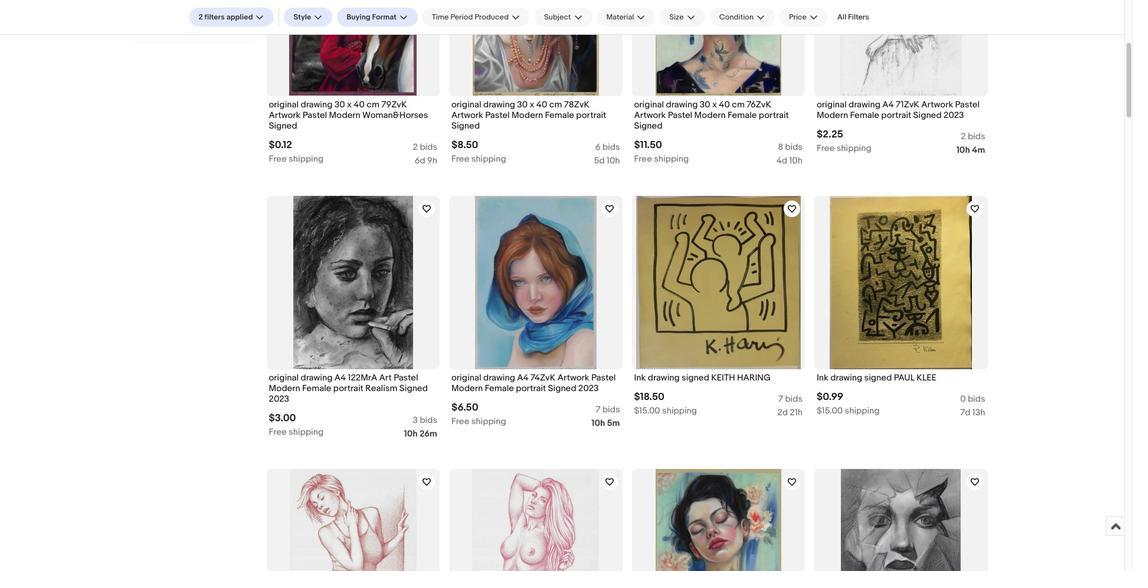Task type: locate. For each thing, give the bounding box(es) containing it.
$15.00 inside 0 bids $15.00 shipping
[[817, 405, 843, 417]]

30 inside original drawing 30 x 40 cm 76zvk artwork pastel modern female portrait signed
[[700, 99, 710, 110]]

original up $11.50
[[634, 99, 664, 110]]

ink up $18.50
[[634, 372, 646, 383]]

2 40 from the left
[[536, 99, 547, 110]]

1 cm from the left
[[367, 99, 380, 110]]

modern up $6.50
[[452, 383, 483, 394]]

0 horizontal spatial 30
[[335, 99, 345, 110]]

material
[[606, 12, 634, 22]]

1 horizontal spatial $15.00
[[817, 405, 843, 417]]

modern up $3.00
[[269, 383, 300, 394]]

artwork up $11.50
[[634, 110, 666, 121]]

original up $3.00
[[269, 372, 299, 383]]

free down $2.25
[[817, 143, 835, 154]]

female inside original drawing a4 74zvk artwork pastel modern female portrait signed 2023
[[485, 383, 514, 394]]

2 horizontal spatial 2023
[[944, 110, 964, 121]]

1 horizontal spatial x
[[530, 99, 534, 110]]

10h down 3
[[404, 429, 418, 440]]

2 horizontal spatial x
[[712, 99, 717, 110]]

2 filters applied button
[[189, 8, 274, 27]]

paul
[[894, 372, 915, 383]]

a4
[[883, 99, 894, 110], [335, 372, 346, 383], [517, 372, 529, 383]]

shipping for $11.50
[[654, 154, 689, 165]]

art
[[167, 5, 179, 15], [209, 5, 221, 15], [379, 372, 392, 383]]

2 bids free shipping
[[817, 131, 985, 154], [269, 142, 437, 165]]

shipping inside 6 bids free shipping
[[471, 154, 506, 165]]

original drawing 30 x 40 cm 79zvk artwork pastel modern woman&horses signed link
[[269, 99, 437, 135]]

ink
[[634, 372, 646, 383], [817, 372, 829, 383]]

free down $8.50
[[452, 154, 470, 165]]

bids
[[968, 131, 985, 142], [420, 142, 437, 153], [603, 142, 620, 153], [785, 142, 803, 153], [785, 394, 803, 405], [968, 394, 985, 405], [603, 404, 620, 416], [420, 415, 437, 426]]

7 for $6.50
[[596, 404, 601, 416]]

shipping inside '8 bids free shipping'
[[654, 154, 689, 165]]

cm left 76zvk
[[732, 99, 745, 110]]

original up $6.50
[[452, 372, 481, 383]]

x left "79zvk"
[[347, 99, 352, 110]]

shipping down $8.50
[[471, 154, 506, 165]]

a4 for $6.50
[[517, 372, 529, 383]]

female
[[545, 110, 574, 121], [728, 110, 757, 121], [850, 110, 879, 121], [302, 383, 331, 394], [485, 383, 514, 394]]

textile art & fiber art link
[[141, 5, 253, 17]]

female up '8 bids free shipping'
[[728, 110, 757, 121]]

0 horizontal spatial 2
[[199, 12, 203, 22]]

shipping for $3.00
[[289, 427, 324, 438]]

1 30 from the left
[[335, 99, 345, 110]]

original drawing 30 x 40 cm 79zvk artwork pastel modern woman&horses signed image
[[289, 0, 417, 96]]

10h left 4m
[[957, 145, 970, 156]]

2 x from the left
[[530, 99, 534, 110]]

10h
[[957, 145, 970, 156], [607, 155, 620, 166], [789, 155, 803, 166], [592, 418, 605, 429], [404, 429, 418, 440]]

format
[[372, 12, 397, 22]]

0 horizontal spatial a4
[[335, 372, 346, 383]]

ink inside 'link'
[[817, 372, 829, 383]]

shipping for $6.50
[[471, 416, 506, 427]]

2023 up $3.00
[[269, 394, 289, 405]]

x inside "original drawing 30 x 40 cm 78zvk artwork pastel modern female portrait signed"
[[530, 99, 534, 110]]

bids for $6.50
[[603, 404, 620, 416]]

artwork up $8.50
[[452, 110, 483, 121]]

2 bids free shipping for $2.25
[[817, 131, 985, 154]]

price
[[789, 12, 807, 22]]

cm left "79zvk"
[[367, 99, 380, 110]]

1 horizontal spatial cm
[[549, 99, 562, 110]]

a4 inside original drawing a4 74zvk artwork pastel modern female portrait signed 2023
[[517, 372, 529, 383]]

pastel inside original drawing 30 x 40 cm 79zvk artwork pastel modern woman&horses signed
[[303, 110, 327, 121]]

signed inside original drawing a4 74zvk artwork pastel modern female portrait signed 2023
[[548, 383, 577, 394]]

artwork inside original drawing 30 x 40 cm 76zvk artwork pastel modern female portrait signed
[[634, 110, 666, 121]]

2 signed from the left
[[864, 372, 892, 383]]

original drawing a4 74zvk artwork pastel modern female portrait signed 2023 image
[[475, 196, 597, 369]]

$0.12
[[269, 139, 292, 151]]

portrait inside original drawing a4 122mra art pastel modern female portrait realism signed 2023
[[333, 383, 363, 394]]

original up $8.50
[[452, 99, 481, 110]]

original
[[269, 99, 299, 110], [452, 99, 481, 110], [634, 99, 664, 110], [817, 99, 847, 110], [269, 372, 299, 383], [452, 372, 481, 383]]

female up 6 bids free shipping
[[545, 110, 574, 121]]

drawing
[[301, 99, 333, 110], [483, 99, 515, 110], [666, 99, 698, 110], [849, 99, 881, 110], [301, 372, 333, 383], [483, 372, 515, 383], [648, 372, 680, 383], [831, 372, 862, 383]]

modern up $2.25
[[817, 110, 848, 121]]

$6.50
[[452, 402, 479, 414]]

drawing inside original drawing 30 x 40 cm 76zvk artwork pastel modern female portrait signed
[[666, 99, 698, 110]]

portrait inside original drawing a4 74zvk artwork pastel modern female portrait signed 2023
[[516, 383, 546, 394]]

7 inside 7 bids free shipping
[[596, 404, 601, 416]]

portrait inside original drawing a4 71zvk artwork pastel modern female portrait signed 2023
[[881, 110, 912, 121]]

cm for $8.50
[[549, 99, 562, 110]]

x left 78zvk
[[530, 99, 534, 110]]

2023 for $6.50
[[579, 383, 599, 394]]

modern left woman&horses
[[329, 110, 361, 121]]

1 signed from the left
[[682, 372, 709, 383]]

subject
[[544, 12, 571, 22]]

bids up 6d 9h
[[420, 142, 437, 153]]

art left &
[[167, 5, 179, 15]]

2 cm from the left
[[549, 99, 562, 110]]

portrait
[[576, 110, 606, 121], [759, 110, 789, 121], [881, 110, 912, 121], [333, 383, 363, 394], [516, 383, 546, 394]]

bids inside 7 bids free shipping
[[603, 404, 620, 416]]

drawing inside original drawing a4 74zvk artwork pastel modern female portrait signed 2023
[[483, 372, 515, 383]]

40 inside original drawing 30 x 40 cm 79zvk artwork pastel modern woman&horses signed
[[354, 99, 365, 110]]

pastel
[[955, 99, 980, 110], [303, 110, 327, 121], [485, 110, 510, 121], [668, 110, 692, 121], [394, 372, 418, 383], [591, 372, 616, 383]]

1 $15.00 from the left
[[634, 405, 660, 417]]

a4 inside original drawing a4 71zvk artwork pastel modern female portrait signed 2023
[[883, 99, 894, 110]]

subject button
[[535, 8, 592, 27]]

modern inside "original drawing 30 x 40 cm 78zvk artwork pastel modern female portrait signed"
[[512, 110, 543, 121]]

ink up $0.99
[[817, 372, 829, 383]]

2 up 6d
[[413, 142, 418, 153]]

artwork inside original drawing 30 x 40 cm 79zvk artwork pastel modern woman&horses signed
[[269, 110, 301, 121]]

7 up 10h 5m
[[596, 404, 601, 416]]

1 horizontal spatial 40
[[536, 99, 547, 110]]

10h for $2.25
[[957, 145, 970, 156]]

shipping inside 0 bids $15.00 shipping
[[845, 405, 880, 417]]

drawing inside original drawing a4 122mra art pastel modern female portrait realism signed 2023
[[301, 372, 333, 383]]

40 inside original drawing 30 x 40 cm 76zvk artwork pastel modern female portrait signed
[[719, 99, 730, 110]]

0 horizontal spatial $15.00
[[634, 405, 660, 417]]

$18.50
[[634, 391, 665, 403]]

drawing for $18.50
[[648, 372, 680, 383]]

cm inside original drawing 30 x 40 cm 76zvk artwork pastel modern female portrait signed
[[732, 99, 745, 110]]

7
[[778, 394, 783, 405], [596, 404, 601, 416]]

art right '122mra'
[[379, 372, 392, 383]]

x
[[347, 99, 352, 110], [530, 99, 534, 110], [712, 99, 717, 110]]

0
[[960, 394, 966, 405]]

condition
[[719, 12, 754, 22]]

cm
[[367, 99, 380, 110], [549, 99, 562, 110], [732, 99, 745, 110]]

shipping inside 7 bids free shipping
[[471, 416, 506, 427]]

30 inside original drawing 30 x 40 cm 79zvk artwork pastel modern woman&horses signed
[[335, 99, 345, 110]]

drawing for $2.25
[[849, 99, 881, 110]]

free down $0.12
[[269, 154, 287, 165]]

1 horizontal spatial 2023
[[579, 383, 599, 394]]

1 horizontal spatial art
[[209, 5, 221, 15]]

modern up '8 bids free shipping'
[[694, 110, 726, 121]]

original drawing a4 258ms art pastel modern realism naked woman signed 2023 image
[[290, 469, 417, 571]]

1 40 from the left
[[354, 99, 365, 110]]

2 horizontal spatial 40
[[719, 99, 730, 110]]

2 left filters
[[199, 12, 203, 22]]

2 horizontal spatial cm
[[732, 99, 745, 110]]

bids inside 6 bids free shipping
[[603, 142, 620, 153]]

cm inside original drawing 30 x 40 cm 79zvk artwork pastel modern woman&horses signed
[[367, 99, 380, 110]]

free inside 6 bids free shipping
[[452, 154, 470, 165]]

2 ink from the left
[[817, 372, 829, 383]]

2 30 from the left
[[517, 99, 528, 110]]

5m
[[607, 418, 620, 429]]

bids inside 0 bids $15.00 shipping
[[968, 394, 985, 405]]

bids for $0.99
[[968, 394, 985, 405]]

30 for $0.12
[[335, 99, 345, 110]]

a4 left '71zvk'
[[883, 99, 894, 110]]

produced
[[475, 12, 509, 22]]

bids right 6 in the top right of the page
[[603, 142, 620, 153]]

bids for $3.00
[[420, 415, 437, 426]]

$15.00 down $0.99
[[817, 405, 843, 417]]

2023 up the 10h 4m
[[944, 110, 964, 121]]

30 for $8.50
[[517, 99, 528, 110]]

free for $8.50
[[452, 154, 470, 165]]

signed inside "original drawing 30 x 40 cm 78zvk artwork pastel modern female portrait signed"
[[452, 120, 480, 132]]

bids up 5m at right bottom
[[603, 404, 620, 416]]

4d 10h
[[777, 155, 803, 166]]

4d
[[777, 155, 788, 166]]

female inside original drawing a4 71zvk artwork pastel modern female portrait signed 2023
[[850, 110, 879, 121]]

40 left 78zvk
[[536, 99, 547, 110]]

artwork for $0.12
[[269, 110, 301, 121]]

free inside 7 bids free shipping
[[452, 416, 470, 427]]

modern
[[329, 110, 361, 121], [512, 110, 543, 121], [694, 110, 726, 121], [817, 110, 848, 121], [269, 383, 300, 394], [452, 383, 483, 394]]

ink for $0.99
[[817, 372, 829, 383]]

$3.00
[[269, 413, 296, 424]]

2 horizontal spatial 30
[[700, 99, 710, 110]]

free down $6.50
[[452, 416, 470, 427]]

female inside "original drawing 30 x 40 cm 78zvk artwork pastel modern female portrait signed"
[[545, 110, 574, 121]]

original drawing 30 x 40 cm 78zvk artwork pastel modern female portrait signed image
[[473, 0, 599, 96]]

original inside original drawing a4 122mra art pastel modern female portrait realism signed 2023
[[269, 372, 299, 383]]

shipping for $18.50
[[662, 405, 697, 417]]

drawing for $6.50
[[483, 372, 515, 383]]

40 for $8.50
[[536, 99, 547, 110]]

2023 up 10h 5m
[[579, 383, 599, 394]]

bids inside 3 bids free shipping
[[420, 415, 437, 426]]

a4 left '122mra'
[[335, 372, 346, 383]]

female for $6.50
[[485, 383, 514, 394]]

10h left 5m at right bottom
[[592, 418, 605, 429]]

applied
[[226, 12, 253, 22]]

original inside original drawing a4 74zvk artwork pastel modern female portrait signed 2023
[[452, 372, 481, 383]]

pastel inside original drawing a4 122mra art pastel modern female portrait realism signed 2023
[[394, 372, 418, 383]]

portrait inside original drawing 30 x 40 cm 76zvk artwork pastel modern female portrait signed
[[759, 110, 789, 121]]

drawing inside 'link'
[[831, 372, 862, 383]]

cm for $0.12
[[367, 99, 380, 110]]

cm inside "original drawing 30 x 40 cm 78zvk artwork pastel modern female portrait signed"
[[549, 99, 562, 110]]

drawing for $11.50
[[666, 99, 698, 110]]

shipping inside 7 bids $15.00 shipping
[[662, 405, 697, 417]]

0 horizontal spatial ink
[[634, 372, 646, 383]]

original inside "original drawing 30 x 40 cm 78zvk artwork pastel modern female portrait signed"
[[452, 99, 481, 110]]

2 horizontal spatial a4
[[883, 99, 894, 110]]

3 30 from the left
[[700, 99, 710, 110]]

free for $0.12
[[269, 154, 287, 165]]

a4 for $2.25
[[883, 99, 894, 110]]

2 $15.00 from the left
[[817, 405, 843, 417]]

original inside original drawing a4 71zvk artwork pastel modern female portrait signed 2023
[[817, 99, 847, 110]]

2 bids free shipping down the original drawing 30 x 40 cm 79zvk artwork pastel modern woman&horses signed link
[[269, 142, 437, 165]]

bids inside 7 bids $15.00 shipping
[[785, 394, 803, 405]]

original drawing 30 x 40 cm 79zvk artwork pastel modern woman&horses signed
[[269, 99, 428, 132]]

3 cm from the left
[[732, 99, 745, 110]]

0 horizontal spatial 2023
[[269, 394, 289, 405]]

1 x from the left
[[347, 99, 352, 110]]

2 horizontal spatial art
[[379, 372, 392, 383]]

1 horizontal spatial 2 bids free shipping
[[817, 131, 985, 154]]

1 horizontal spatial 2
[[413, 142, 418, 153]]

$15.00
[[634, 405, 660, 417], [817, 405, 843, 417]]

original for $3.00
[[269, 372, 299, 383]]

0 horizontal spatial 7
[[596, 404, 601, 416]]

signed left the keith
[[682, 372, 709, 383]]

bids right 8
[[785, 142, 803, 153]]

30
[[335, 99, 345, 110], [517, 99, 528, 110], [700, 99, 710, 110]]

7 up 2d
[[778, 394, 783, 405]]

shipping down $3.00
[[289, 427, 324, 438]]

6 bids free shipping
[[452, 142, 620, 165]]

30 up '8 bids free shipping'
[[700, 99, 710, 110]]

1 ink from the left
[[634, 372, 646, 383]]

2 horizontal spatial 2
[[961, 131, 966, 142]]

female left 74zvk
[[485, 383, 514, 394]]

8 bids free shipping
[[634, 142, 803, 165]]

portrait inside "original drawing 30 x 40 cm 78zvk artwork pastel modern female portrait signed"
[[576, 110, 606, 121]]

cm left 78zvk
[[549, 99, 562, 110]]

1 horizontal spatial 30
[[517, 99, 528, 110]]

art right the fiber
[[209, 5, 221, 15]]

original up $0.12
[[269, 99, 299, 110]]

40
[[354, 99, 365, 110], [536, 99, 547, 110], [719, 99, 730, 110]]

40 left "79zvk"
[[354, 99, 365, 110]]

signed
[[682, 372, 709, 383], [864, 372, 892, 383]]

2023 inside original drawing a4 71zvk artwork pastel modern female portrait signed 2023
[[944, 110, 964, 121]]

$15.00 inside 7 bids $15.00 shipping
[[634, 405, 660, 417]]

30 inside "original drawing 30 x 40 cm 78zvk artwork pastel modern female portrait signed"
[[517, 99, 528, 110]]

original drawing a4 71zvk artwork pastel modern female portrait signed 2023 image
[[840, 0, 962, 96]]

bids right 0
[[968, 394, 985, 405]]

1 horizontal spatial ink
[[817, 372, 829, 383]]

0 horizontal spatial x
[[347, 99, 352, 110]]

size
[[670, 12, 684, 22]]

klee
[[917, 372, 937, 383]]

ink drawing signed paul klee link
[[817, 372, 985, 386]]

x for $8.50
[[530, 99, 534, 110]]

bids up 4m
[[968, 131, 985, 142]]

1 horizontal spatial signed
[[864, 372, 892, 383]]

2 bids free shipping for $0.12
[[269, 142, 437, 165]]

modern up 6 bids free shipping
[[512, 110, 543, 121]]

shipping inside 3 bids free shipping
[[289, 427, 324, 438]]

free down $3.00
[[269, 427, 287, 438]]

art inside original drawing a4 122mra art pastel modern female portrait realism signed 2023
[[379, 372, 392, 383]]

portrait for $2.25
[[881, 110, 912, 121]]

artwork inside "original drawing 30 x 40 cm 78zvk artwork pastel modern female portrait signed"
[[452, 110, 483, 121]]

original inside original drawing 30 x 40 cm 76zvk artwork pastel modern female portrait signed
[[634, 99, 664, 110]]

signed for $0.99
[[864, 372, 892, 383]]

artwork right 74zvk
[[558, 372, 589, 383]]

free inside 3 bids free shipping
[[269, 427, 287, 438]]

shipping for $2.25
[[837, 143, 872, 154]]

free for $3.00
[[269, 427, 287, 438]]

3 40 from the left
[[719, 99, 730, 110]]

10h right the 5d
[[607, 155, 620, 166]]

0 horizontal spatial 2 bids free shipping
[[269, 142, 437, 165]]

40 left 76zvk
[[719, 99, 730, 110]]

2d
[[778, 407, 788, 418]]

30 up 6 bids free shipping
[[517, 99, 528, 110]]

bids for $2.25
[[968, 131, 985, 142]]

0 horizontal spatial cm
[[367, 99, 380, 110]]

7 inside 7 bids $15.00 shipping
[[778, 394, 783, 405]]

0 horizontal spatial signed
[[682, 372, 709, 383]]

time period produced button
[[423, 8, 530, 27]]

a4 inside original drawing a4 122mra art pastel modern female portrait realism signed 2023
[[335, 372, 346, 383]]

30 for $11.50
[[700, 99, 710, 110]]

artwork
[[922, 99, 953, 110], [269, 110, 301, 121], [452, 110, 483, 121], [634, 110, 666, 121], [558, 372, 589, 383]]

free inside '8 bids free shipping'
[[634, 154, 652, 165]]

modern inside original drawing 30 x 40 cm 76zvk artwork pastel modern female portrait signed
[[694, 110, 726, 121]]

x left 76zvk
[[712, 99, 717, 110]]

shipping for $0.99
[[845, 405, 880, 417]]

free down $11.50
[[634, 154, 652, 165]]

$15.00 down $18.50
[[634, 405, 660, 417]]

original for $11.50
[[634, 99, 664, 110]]

free for $11.50
[[634, 154, 652, 165]]

art for textile
[[209, 5, 221, 15]]

original drawing 30 x 40 cm 76zvk artwork pastel modern female portrait signed image
[[656, 0, 781, 96]]

original inside original drawing 30 x 40 cm 79zvk artwork pastel modern woman&horses signed
[[269, 99, 299, 110]]

female inside original drawing a4 122mra art pastel modern female portrait realism signed 2023
[[302, 383, 331, 394]]

signed left paul
[[864, 372, 892, 383]]

original up $2.25
[[817, 99, 847, 110]]

30 left "79zvk"
[[335, 99, 345, 110]]

1 horizontal spatial 7
[[778, 394, 783, 405]]

2023
[[944, 110, 964, 121], [579, 383, 599, 394], [269, 394, 289, 405]]

drawing inside original drawing a4 71zvk artwork pastel modern female portrait signed 2023
[[849, 99, 881, 110]]

bids inside '8 bids free shipping'
[[785, 142, 803, 153]]

2 bids free shipping down original drawing a4 71zvk artwork pastel modern female portrait signed 2023 link
[[817, 131, 985, 154]]

2 up the 10h 4m
[[961, 131, 966, 142]]

drawing for $8.50
[[483, 99, 515, 110]]

13h
[[973, 407, 985, 418]]

x inside original drawing 30 x 40 cm 79zvk artwork pastel modern woman&horses signed
[[347, 99, 352, 110]]

signed inside original drawing 30 x 40 cm 76zvk artwork pastel modern female portrait signed
[[634, 120, 663, 132]]

ink for $18.50
[[634, 372, 646, 383]]

2023 inside original drawing a4 74zvk artwork pastel modern female portrait signed 2023
[[579, 383, 599, 394]]

artwork right '71zvk'
[[922, 99, 953, 110]]

shipping
[[837, 143, 872, 154], [289, 154, 324, 165], [471, 154, 506, 165], [654, 154, 689, 165], [662, 405, 697, 417], [845, 405, 880, 417], [471, 416, 506, 427], [289, 427, 324, 438]]

bids for $0.12
[[420, 142, 437, 153]]

a4 for $3.00
[[335, 372, 346, 383]]

3 bids free shipping
[[269, 415, 437, 438]]

drawing inside "original drawing 30 x 40 cm 78zvk artwork pastel modern female portrait signed"
[[483, 99, 515, 110]]

7d
[[960, 407, 971, 418]]

3 x from the left
[[712, 99, 717, 110]]

shipping down $0.12
[[289, 154, 324, 165]]

shipping down ink drawing signed paul klee
[[845, 405, 880, 417]]

x inside original drawing 30 x 40 cm 76zvk artwork pastel modern female portrait signed
[[712, 99, 717, 110]]

1 horizontal spatial a4
[[517, 372, 529, 383]]

signed inside 'link'
[[864, 372, 892, 383]]

bids up 21h
[[785, 394, 803, 405]]

signed inside original drawing a4 71zvk artwork pastel modern female portrait signed 2023
[[914, 110, 942, 121]]

shipping down $2.25
[[837, 143, 872, 154]]

modern inside original drawing a4 122mra art pastel modern female portrait realism signed 2023
[[269, 383, 300, 394]]

drawing inside original drawing 30 x 40 cm 79zvk artwork pastel modern woman&horses signed
[[301, 99, 333, 110]]

female left '122mra'
[[302, 383, 331, 394]]

artwork up $0.12
[[269, 110, 301, 121]]

$15.00 for $0.99
[[817, 405, 843, 417]]

shipping down $6.50
[[471, 416, 506, 427]]

female left '71zvk'
[[850, 110, 879, 121]]

x for $0.12
[[347, 99, 352, 110]]

shipping down $11.50
[[654, 154, 689, 165]]

artwork for $11.50
[[634, 110, 666, 121]]

free
[[817, 143, 835, 154], [269, 154, 287, 165], [452, 154, 470, 165], [634, 154, 652, 165], [452, 416, 470, 427], [269, 427, 287, 438]]

40 inside "original drawing 30 x 40 cm 78zvk artwork pastel modern female portrait signed"
[[536, 99, 547, 110]]

0 horizontal spatial 40
[[354, 99, 365, 110]]

a4 left 74zvk
[[517, 372, 529, 383]]

shipping down $18.50
[[662, 405, 697, 417]]

bids right 3
[[420, 415, 437, 426]]



Task type: vqa. For each thing, say whether or not it's contained in the screenshot.


Task type: describe. For each thing, give the bounding box(es) containing it.
2023 inside original drawing a4 122mra art pastel modern female portrait realism signed 2023
[[269, 394, 289, 405]]

10h right 4d
[[789, 155, 803, 166]]

pastel inside "original drawing 30 x 40 cm 78zvk artwork pastel modern female portrait signed"
[[485, 110, 510, 121]]

portrait for $3.00
[[333, 383, 363, 394]]

original drawing 30 x 40 cm 76zvk artwork pastel modern female portrait signed link
[[634, 99, 803, 135]]

buying format
[[347, 12, 397, 22]]

period
[[450, 12, 473, 22]]

40 for $11.50
[[719, 99, 730, 110]]

keith
[[711, 372, 735, 383]]

$0.99
[[817, 391, 844, 403]]

bids for $11.50
[[785, 142, 803, 153]]

artwork inside original drawing a4 71zvk artwork pastel modern female portrait signed 2023
[[922, 99, 953, 110]]

all filters
[[838, 12, 869, 22]]

modern inside original drawing a4 71zvk artwork pastel modern female portrait signed 2023
[[817, 110, 848, 121]]

26m
[[420, 429, 437, 440]]

2 filters applied
[[199, 12, 253, 22]]

female for $2.25
[[850, 110, 879, 121]]

pastel inside original drawing a4 71zvk artwork pastel modern female portrait signed 2023
[[955, 99, 980, 110]]

9h
[[427, 155, 437, 166]]

free for $6.50
[[452, 416, 470, 427]]

original drawing 30 x 40 cm 78zvk artwork pastel modern female portrait signed
[[452, 99, 606, 132]]

original drawing a4 122mra art pastel modern female portrait realism signed 2023
[[269, 372, 428, 405]]

original drawing 30 x 40 cm 78zvk artwork pastel modern female portrait signed link
[[452, 99, 620, 135]]

woman&horses
[[362, 110, 428, 121]]

time period produced
[[432, 12, 509, 22]]

artwork for $8.50
[[452, 110, 483, 121]]

time
[[432, 12, 449, 22]]

original for $0.12
[[269, 99, 299, 110]]

original drawing a4 74zvk artwork pastel modern female portrait signed 2023
[[452, 372, 616, 394]]

ink drawing signed keith haring image
[[636, 196, 801, 369]]

pastel inside original drawing a4 74zvk artwork pastel modern female portrait signed 2023
[[591, 372, 616, 383]]

bids for $8.50
[[603, 142, 620, 153]]

2 for $2.25
[[961, 131, 966, 142]]

condition button
[[710, 8, 775, 27]]

free for $2.25
[[817, 143, 835, 154]]

fiber
[[189, 5, 207, 15]]

original drawing a4 128mra art pastel modern female portrait realism signed 2023 image
[[841, 469, 961, 571]]

76zvk
[[747, 99, 772, 110]]

2d 21h
[[778, 407, 803, 418]]

original drawing a4 122mra art pastel modern female portrait realism signed 2023 link
[[269, 372, 437, 408]]

7 bids free shipping
[[452, 404, 620, 427]]

bids for $18.50
[[785, 394, 803, 405]]

price button
[[780, 8, 828, 27]]

drawing for $3.00
[[301, 372, 333, 383]]

drawing for $0.12
[[301, 99, 333, 110]]

2 inside dropdown button
[[199, 12, 203, 22]]

filters
[[848, 12, 869, 22]]

6d 9h
[[415, 155, 437, 166]]

$8.50
[[452, 139, 478, 151]]

filters
[[205, 12, 225, 22]]

40 for $0.12
[[354, 99, 365, 110]]

7d 13h
[[960, 407, 985, 418]]

2023 for $2.25
[[944, 110, 964, 121]]

7 for $18.50
[[778, 394, 783, 405]]

style
[[294, 12, 311, 22]]

4m
[[972, 145, 985, 156]]

10h 4m
[[957, 145, 985, 156]]

original drawing a4 71zvk artwork pastel modern female portrait signed 2023
[[817, 99, 980, 121]]

10h 5m
[[592, 418, 620, 429]]

original drawing 30 x 40 cm 76zvk artwork pastel modern female portrait signed
[[634, 99, 789, 132]]

5d
[[594, 155, 605, 166]]

122mra
[[348, 372, 377, 383]]

6
[[595, 142, 601, 153]]

10h for $6.50
[[592, 418, 605, 429]]

original for $8.50
[[452, 99, 481, 110]]

21h
[[790, 407, 803, 418]]

all filters button
[[833, 8, 874, 27]]

all
[[838, 12, 847, 22]]

ink drawing signed keith haring link
[[634, 372, 803, 386]]

pastel inside original drawing 30 x 40 cm 76zvk artwork pastel modern female portrait signed
[[668, 110, 692, 121]]

signed for $18.50
[[682, 372, 709, 383]]

3
[[413, 415, 418, 426]]

original drawing 30 x 40 cm 77zvk artwork pastel modern female portrait signed image
[[656, 469, 781, 571]]

cm for $11.50
[[732, 99, 745, 110]]

buying
[[347, 12, 371, 22]]

2 for $0.12
[[413, 142, 418, 153]]

original drawing a4 122mra art pastel modern female portrait realism signed 2023 image
[[293, 196, 413, 369]]

&
[[181, 5, 187, 15]]

ink drawing signed paul klee image
[[830, 196, 972, 369]]

portrait for $6.50
[[516, 383, 546, 394]]

signed inside original drawing 30 x 40 cm 79zvk artwork pastel modern woman&horses signed
[[269, 120, 297, 132]]

drawing for $0.99
[[831, 372, 862, 383]]

10h for $3.00
[[404, 429, 418, 440]]

74zvk
[[531, 372, 556, 383]]

0 bids $15.00 shipping
[[817, 394, 985, 417]]

ink drawing signed paul klee
[[817, 372, 937, 383]]

5d 10h
[[594, 155, 620, 166]]

buying format button
[[337, 8, 418, 27]]

modern inside original drawing a4 74zvk artwork pastel modern female portrait signed 2023
[[452, 383, 483, 394]]

6d
[[415, 155, 425, 166]]

shipping for $8.50
[[471, 154, 506, 165]]

haring
[[737, 372, 771, 383]]

original drawing a4 260ms art pastel modern realism naked woman signed 2023 image
[[472, 469, 599, 571]]

71zvk
[[896, 99, 920, 110]]

female for $3.00
[[302, 383, 331, 394]]

10h 26m
[[404, 429, 437, 440]]

ink drawing signed keith haring
[[634, 372, 771, 383]]

$15.00 for $18.50
[[634, 405, 660, 417]]

0 horizontal spatial art
[[167, 5, 179, 15]]

x for $11.50
[[712, 99, 717, 110]]

modern inside original drawing 30 x 40 cm 79zvk artwork pastel modern woman&horses signed
[[329, 110, 361, 121]]

original for $6.50
[[452, 372, 481, 383]]

8
[[778, 142, 783, 153]]

material button
[[597, 8, 655, 27]]

textile
[[141, 5, 165, 15]]

7 bids $15.00 shipping
[[634, 394, 803, 417]]

79zvk
[[381, 99, 407, 110]]

original drawing a4 74zvk artwork pastel modern female portrait signed 2023 link
[[452, 372, 620, 397]]

realism
[[365, 383, 398, 394]]

art for original
[[379, 372, 392, 383]]

style button
[[284, 8, 332, 27]]

$2.25
[[817, 129, 843, 140]]

$11.50
[[634, 139, 662, 151]]

textile art & fiber art
[[141, 5, 221, 15]]

female inside original drawing 30 x 40 cm 76zvk artwork pastel modern female portrait signed
[[728, 110, 757, 121]]

original drawing a4 71zvk artwork pastel modern female portrait signed 2023 link
[[817, 99, 985, 124]]

size button
[[660, 8, 705, 27]]

signed inside original drawing a4 122mra art pastel modern female portrait realism signed 2023
[[400, 383, 428, 394]]

artwork inside original drawing a4 74zvk artwork pastel modern female portrait signed 2023
[[558, 372, 589, 383]]

original for $2.25
[[817, 99, 847, 110]]

78zvk
[[564, 99, 590, 110]]

shipping for $0.12
[[289, 154, 324, 165]]



